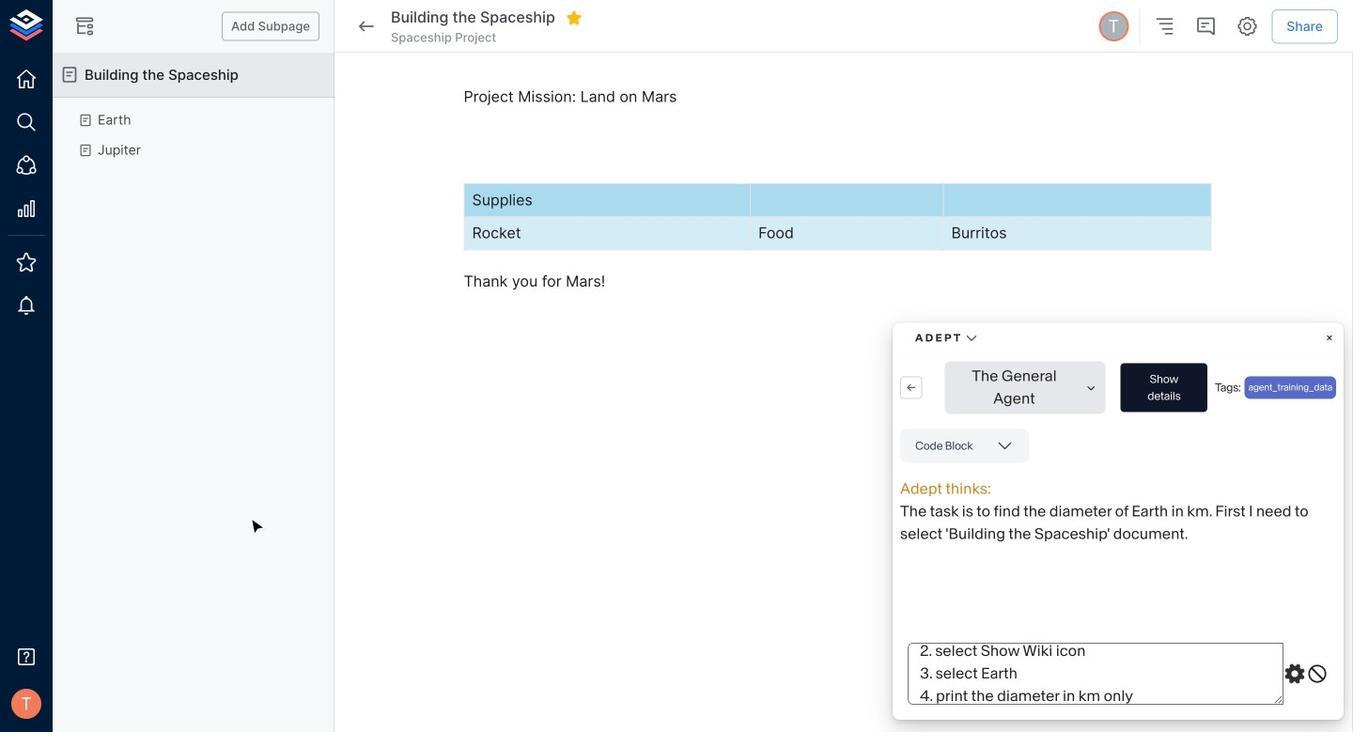 Task type: describe. For each thing, give the bounding box(es) containing it.
hide wiki image
[[73, 15, 96, 38]]

comments image
[[1195, 15, 1217, 38]]



Task type: vqa. For each thing, say whether or not it's contained in the screenshot.
 field at the top
no



Task type: locate. For each thing, give the bounding box(es) containing it.
settings image
[[1236, 15, 1259, 38]]

go back image
[[355, 15, 378, 38]]

remove favorite image
[[566, 9, 583, 26]]

table of contents image
[[1154, 15, 1176, 38]]



